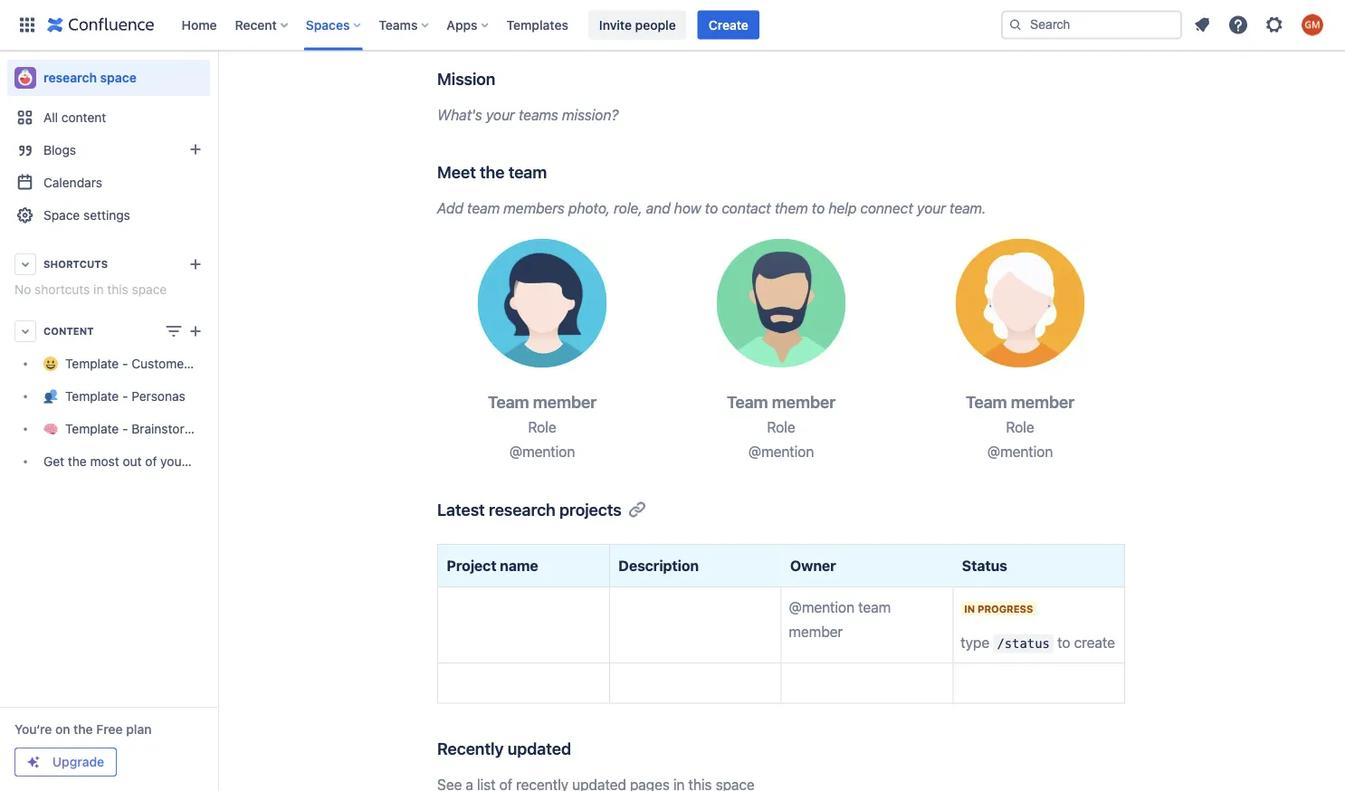Task type: describe. For each thing, give the bounding box(es) containing it.
research space
[[43, 70, 137, 85]]

connect
[[860, 199, 913, 216]]

2 team from the left
[[727, 392, 768, 411]]

add shortcut image
[[185, 253, 206, 275]]

template - personas
[[65, 389, 185, 404]]

latest
[[437, 500, 485, 519]]

no
[[14, 282, 31, 297]]

recently updated
[[437, 739, 571, 758]]

space element
[[0, 51, 284, 791]]

0 vertical spatial copy image
[[545, 161, 567, 183]]

3 team from the left
[[966, 392, 1007, 411]]

space settings
[[43, 208, 130, 223]]

free
[[96, 722, 123, 737]]

2 horizontal spatial to
[[1057, 634, 1070, 651]]

2 team member from the left
[[727, 392, 836, 411]]

create link
[[698, 10, 759, 39]]

1 horizontal spatial your
[[486, 106, 515, 123]]

recent button
[[230, 10, 295, 39]]

type
[[961, 634, 989, 651]]

get
[[43, 454, 64, 469]]

1 role @mention from the left
[[509, 418, 575, 460]]

3 role from the left
[[1006, 418, 1034, 435]]

add team members photo, role, and how to contact them to help connect your team.
[[437, 199, 986, 216]]

copy image for mission
[[494, 67, 515, 89]]

blogs link
[[7, 134, 210, 167]]

them
[[775, 199, 808, 216]]

1 vertical spatial space
[[132, 282, 167, 297]]

name
[[500, 557, 538, 574]]

in progress
[[964, 603, 1033, 615]]

0 horizontal spatial to
[[705, 199, 718, 216]]

member inside @mention team member
[[789, 623, 843, 640]]

3 role @mention from the left
[[987, 418, 1053, 460]]

Search field
[[1001, 10, 1182, 39]]

team inside get the most out of your team space link
[[190, 454, 219, 469]]

copy image for recently updated
[[569, 738, 591, 759]]

teams button
[[373, 10, 436, 39]]

role,
[[614, 199, 642, 216]]

spaces
[[306, 17, 350, 32]]

invite people
[[599, 17, 676, 32]]

shortcuts
[[35, 282, 90, 297]]

upgrade
[[52, 754, 104, 769]]

meet the team
[[437, 162, 547, 182]]

customer
[[132, 356, 189, 371]]

teams
[[379, 17, 418, 32]]

2 vertical spatial the
[[73, 722, 93, 737]]

template - brainstorming
[[65, 421, 213, 436]]

notification icon image
[[1191, 14, 1213, 36]]

you're
[[14, 722, 52, 737]]

get the most out of your team space
[[43, 454, 257, 469]]

plan
[[126, 722, 152, 737]]

in inside space "element"
[[93, 282, 104, 297]]

template - customer interview report link
[[7, 348, 284, 380]]

team.
[[949, 199, 986, 216]]

your inside get the most out of your team space link
[[160, 454, 186, 469]]

no shortcuts in this space
[[14, 282, 167, 297]]

personas
[[132, 389, 185, 404]]

how
[[674, 199, 701, 216]]

members
[[503, 199, 565, 216]]

invite people button
[[588, 10, 687, 39]]

status
[[962, 557, 1007, 574]]

this
[[107, 282, 128, 297]]

create
[[708, 17, 748, 32]]

- for brainstorming
[[122, 421, 128, 436]]

settings icon image
[[1264, 14, 1285, 36]]

- for customer
[[122, 356, 128, 371]]

latest research projects
[[437, 500, 622, 519]]

template for template - personas
[[65, 389, 119, 404]]

template - personas link
[[7, 380, 210, 413]]

2 role from the left
[[767, 418, 795, 435]]

change view image
[[163, 320, 185, 342]]

interview
[[192, 356, 245, 371]]

collapse sidebar image
[[197, 60, 237, 96]]

banner containing home
[[0, 0, 1345, 51]]

research inside space "element"
[[43, 70, 97, 85]]

1 role from the left
[[528, 418, 556, 435]]

and
[[646, 199, 670, 216]]

all content
[[43, 110, 106, 125]]

report
[[248, 356, 284, 371]]

upgrade button
[[15, 749, 116, 776]]

meet
[[437, 162, 476, 182]]

templates link
[[501, 10, 574, 39]]

shortcuts
[[43, 258, 108, 270]]

recently
[[437, 739, 504, 758]]

settings
[[83, 208, 130, 223]]

on
[[55, 722, 70, 737]]

most
[[90, 454, 119, 469]]



Task type: locate. For each thing, give the bounding box(es) containing it.
people
[[635, 17, 676, 32]]

research up name
[[489, 500, 555, 519]]

out
[[123, 454, 142, 469]]

create
[[1074, 634, 1115, 651]]

-
[[122, 356, 128, 371], [122, 389, 128, 404], [122, 421, 128, 436]]

0 vertical spatial space
[[100, 70, 137, 85]]

1 horizontal spatial to
[[812, 199, 825, 216]]

appswitcher icon image
[[16, 14, 38, 36]]

- inside template - personas link
[[122, 389, 128, 404]]

1 horizontal spatial team
[[727, 392, 768, 411]]

shortcuts button
[[7, 248, 210, 281]]

0 horizontal spatial copy image
[[545, 161, 567, 183]]

tree inside space "element"
[[7, 348, 284, 478]]

the
[[480, 162, 505, 182], [68, 454, 87, 469], [73, 722, 93, 737]]

0 horizontal spatial role
[[528, 418, 556, 435]]

- for personas
[[122, 389, 128, 404]]

get the most out of your team space link
[[7, 445, 257, 478]]

teams
[[519, 106, 558, 123]]

project name
[[447, 557, 538, 574]]

3 team member from the left
[[966, 392, 1075, 411]]

1 horizontal spatial research
[[489, 500, 555, 519]]

role @mention
[[509, 418, 575, 460], [748, 418, 814, 460], [987, 418, 1053, 460]]

1 horizontal spatial team member
[[727, 392, 836, 411]]

space up all content link
[[100, 70, 137, 85]]

banner
[[0, 0, 1345, 51]]

content button
[[7, 315, 210, 348]]

1 team from the left
[[488, 392, 529, 411]]

help icon image
[[1227, 14, 1249, 36]]

blogs
[[43, 143, 76, 157]]

1 team member from the left
[[488, 392, 597, 411]]

2 role @mention from the left
[[748, 418, 814, 460]]

help
[[828, 199, 857, 216]]

2 horizontal spatial team member
[[966, 392, 1075, 411]]

apps button
[[441, 10, 496, 39]]

2 horizontal spatial role
[[1006, 418, 1034, 435]]

1 - from the top
[[122, 356, 128, 371]]

templates
[[506, 17, 568, 32]]

template
[[65, 356, 119, 371], [65, 389, 119, 404], [65, 421, 119, 436]]

the for get
[[68, 454, 87, 469]]

0 horizontal spatial your
[[160, 454, 186, 469]]

1 vertical spatial template
[[65, 389, 119, 404]]

- left personas
[[122, 389, 128, 404]]

calendars
[[43, 175, 102, 190]]

tree
[[7, 348, 284, 478]]

of
[[145, 454, 157, 469]]

research
[[43, 70, 97, 85], [489, 500, 555, 519]]

all content link
[[7, 101, 210, 134]]

1 vertical spatial the
[[68, 454, 87, 469]]

space settings link
[[7, 199, 210, 232]]

space inside tree
[[222, 454, 257, 469]]

add
[[437, 199, 463, 216]]

0 horizontal spatial team member
[[488, 392, 597, 411]]

invite
[[599, 17, 632, 32]]

2 vertical spatial your
[[160, 454, 186, 469]]

0 horizontal spatial team
[[488, 392, 529, 411]]

0 vertical spatial in
[[93, 282, 104, 297]]

1 horizontal spatial role
[[767, 418, 795, 435]]

@mention
[[509, 443, 575, 460], [748, 443, 814, 460], [987, 443, 1053, 460], [789, 598, 854, 616]]

/status
[[997, 636, 1050, 651]]

template - brainstorming link
[[7, 413, 213, 445]]

template down content dropdown button
[[65, 356, 119, 371]]

1 horizontal spatial role @mention
[[748, 418, 814, 460]]

home
[[181, 17, 217, 32]]

what's
[[437, 106, 482, 123]]

to
[[705, 199, 718, 216], [812, 199, 825, 216], [1057, 634, 1070, 651]]

- up template - personas
[[122, 356, 128, 371]]

in up type
[[964, 603, 975, 615]]

to left help
[[812, 199, 825, 216]]

mission
[[437, 69, 495, 88]]

all
[[43, 110, 58, 125]]

apps
[[447, 17, 478, 32]]

search image
[[1008, 18, 1023, 32]]

brainstorming
[[132, 421, 213, 436]]

create a page image
[[185, 320, 206, 342]]

your left teams
[[486, 106, 515, 123]]

3 - from the top
[[122, 421, 128, 436]]

to right the how
[[705, 199, 718, 216]]

- inside the template - customer interview report link
[[122, 356, 128, 371]]

the inside tree
[[68, 454, 87, 469]]

content
[[43, 325, 94, 337]]

3 template from the top
[[65, 421, 119, 436]]

@mention inside @mention team member
[[789, 598, 854, 616]]

0 horizontal spatial research
[[43, 70, 97, 85]]

2 horizontal spatial team
[[966, 392, 1007, 411]]

photo,
[[568, 199, 610, 216]]

recent
[[235, 17, 277, 32]]

0 vertical spatial research
[[43, 70, 97, 85]]

1 vertical spatial research
[[489, 500, 555, 519]]

member
[[533, 392, 597, 411], [772, 392, 836, 411], [1011, 392, 1075, 411], [789, 623, 843, 640]]

2 - from the top
[[122, 389, 128, 404]]

- down template - personas
[[122, 421, 128, 436]]

team
[[488, 392, 529, 411], [727, 392, 768, 411], [966, 392, 1007, 411]]

template up template - brainstorming link
[[65, 389, 119, 404]]

to left create
[[1057, 634, 1070, 651]]

the right get
[[68, 454, 87, 469]]

2 vertical spatial space
[[222, 454, 257, 469]]

1 vertical spatial in
[[964, 603, 975, 615]]

spaces button
[[300, 10, 368, 39]]

contact
[[722, 199, 771, 216]]

research space link
[[7, 60, 210, 96]]

copy image
[[494, 67, 515, 89], [595, 391, 617, 412], [834, 391, 855, 412], [621, 498, 643, 520], [569, 738, 591, 759]]

1 horizontal spatial copy image
[[1073, 391, 1094, 412]]

team inside @mention team member
[[858, 598, 891, 616]]

global element
[[11, 0, 997, 50]]

space right the of
[[222, 454, 257, 469]]

1 template from the top
[[65, 356, 119, 371]]

calendars link
[[7, 167, 210, 199]]

role
[[528, 418, 556, 435], [767, 418, 795, 435], [1006, 418, 1034, 435]]

template for template - brainstorming
[[65, 421, 119, 436]]

0 horizontal spatial in
[[93, 282, 104, 297]]

the right on
[[73, 722, 93, 737]]

copy image
[[545, 161, 567, 183], [1073, 391, 1094, 412]]

space right "this"
[[132, 282, 167, 297]]

template - customer interview report
[[65, 356, 284, 371]]

copy image for latest research projects
[[621, 498, 643, 520]]

description
[[618, 557, 699, 574]]

tree containing template - customer interview report
[[7, 348, 284, 478]]

the for meet
[[480, 162, 505, 182]]

the right meet at the top left of page
[[480, 162, 505, 182]]

home link
[[176, 10, 222, 39]]

progress
[[978, 603, 1033, 615]]

your right the of
[[160, 454, 186, 469]]

team member
[[488, 392, 597, 411], [727, 392, 836, 411], [966, 392, 1075, 411]]

in
[[93, 282, 104, 297], [964, 603, 975, 615]]

space
[[100, 70, 137, 85], [132, 282, 167, 297], [222, 454, 257, 469]]

premium image
[[26, 755, 41, 769]]

@mention team member
[[789, 598, 894, 640]]

1 vertical spatial copy image
[[1073, 391, 1094, 412]]

2 vertical spatial -
[[122, 421, 128, 436]]

type /status to create
[[961, 634, 1115, 651]]

- inside template - brainstorming link
[[122, 421, 128, 436]]

1 vertical spatial -
[[122, 389, 128, 404]]

in left "this"
[[93, 282, 104, 297]]

1 horizontal spatial in
[[964, 603, 975, 615]]

2 vertical spatial template
[[65, 421, 119, 436]]

projects
[[559, 500, 622, 519]]

mission?
[[562, 106, 618, 123]]

0 vertical spatial template
[[65, 356, 119, 371]]

what's your teams mission?
[[437, 106, 618, 123]]

2 horizontal spatial your
[[917, 199, 946, 216]]

1 vertical spatial your
[[917, 199, 946, 216]]

your left team.
[[917, 199, 946, 216]]

0 vertical spatial the
[[480, 162, 505, 182]]

0 vertical spatial -
[[122, 356, 128, 371]]

2 horizontal spatial role @mention
[[987, 418, 1053, 460]]

2 template from the top
[[65, 389, 119, 404]]

space
[[43, 208, 80, 223]]

your
[[486, 106, 515, 123], [917, 199, 946, 216], [160, 454, 186, 469]]

create a blog image
[[185, 138, 206, 160]]

updated
[[507, 739, 571, 758]]

owner
[[790, 557, 836, 574]]

research up all content
[[43, 70, 97, 85]]

content
[[61, 110, 106, 125]]

your profile and preferences image
[[1302, 14, 1323, 36]]

confluence image
[[47, 14, 154, 36], [47, 14, 154, 36]]

0 vertical spatial your
[[486, 106, 515, 123]]

template for template - customer interview report
[[65, 356, 119, 371]]

template up the 'most'
[[65, 421, 119, 436]]

you're on the free plan
[[14, 722, 152, 737]]

0 horizontal spatial role @mention
[[509, 418, 575, 460]]

project
[[447, 557, 496, 574]]



Task type: vqa. For each thing, say whether or not it's contained in the screenshot.
issues for All issues
no



